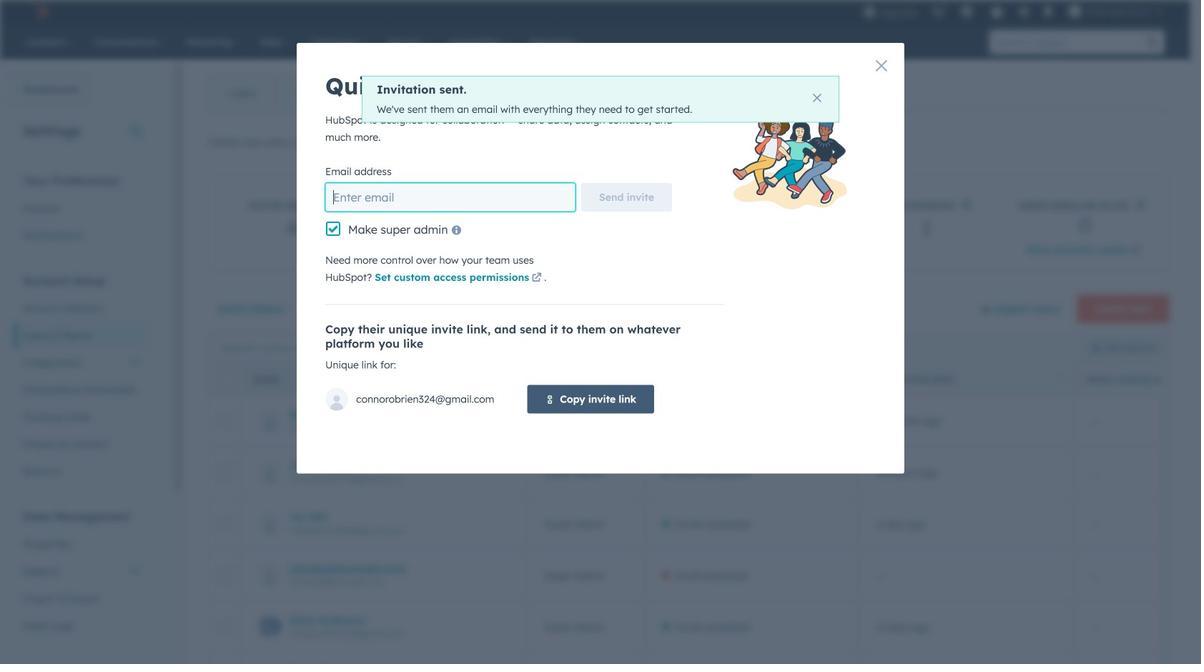 Task type: vqa. For each thing, say whether or not it's contained in the screenshot.
Defaults
no



Task type: describe. For each thing, give the bounding box(es) containing it.
press to sort. image
[[628, 374, 634, 384]]

0 horizontal spatial link opens in a new window image
[[532, 270, 542, 287]]

Search HubSpot search field
[[990, 30, 1141, 54]]

link opens in a new window image for link opens in a new window image to the left
[[532, 274, 542, 284]]

2 invite status element from the top
[[645, 653, 860, 664]]

terry turtle image
[[1069, 5, 1082, 18]]

1 horizontal spatial link opens in a new window image
[[791, 135, 801, 152]]

2 horizontal spatial link opens in a new window image
[[1132, 242, 1142, 260]]

email status element
[[1074, 653, 1202, 664]]

your preferences element
[[14, 173, 149, 249]]

marketplaces image
[[961, 6, 974, 19]]

Search name or email address search field
[[212, 335, 419, 361]]



Task type: locate. For each thing, give the bounding box(es) containing it.
navigation
[[208, 76, 347, 112]]

1 press to sort. element from the left
[[628, 374, 634, 386]]

link opens in a new window image
[[791, 135, 801, 152], [1132, 246, 1142, 256], [532, 274, 542, 284]]

0 vertical spatial link opens in a new window image
[[791, 135, 801, 152]]

0 horizontal spatial close image
[[813, 94, 822, 102]]

link opens in a new window image
[[791, 138, 801, 148], [1132, 242, 1142, 260], [532, 270, 542, 287]]

press to sort. element
[[628, 374, 634, 386], [1057, 374, 1062, 386]]

1 horizontal spatial close image
[[876, 60, 888, 72]]

1 vertical spatial link opens in a new window image
[[1132, 242, 1142, 260]]

data management element
[[14, 509, 149, 640]]

0 horizontal spatial press to sort. element
[[628, 374, 634, 386]]

0 vertical spatial close image
[[876, 60, 888, 72]]

Enter email email field
[[325, 183, 576, 212]]

alert
[[362, 76, 840, 123]]

2 vertical spatial link opens in a new window image
[[532, 274, 542, 284]]

link opens in a new window image for right link opens in a new window image
[[1132, 246, 1142, 256]]

press to sort. image
[[1057, 374, 1062, 384]]

1 invite status element from the top
[[645, 395, 860, 447]]

1 horizontal spatial link opens in a new window image
[[791, 138, 801, 148]]

dialog
[[297, 43, 905, 474]]

0 vertical spatial invite status element
[[645, 395, 860, 447]]

access element
[[527, 653, 645, 664]]

0 vertical spatial link opens in a new window image
[[791, 138, 801, 148]]

invite status element
[[645, 395, 860, 447], [645, 653, 860, 664]]

1 vertical spatial close image
[[813, 94, 822, 102]]

2 press to sort. element from the left
[[1057, 374, 1062, 386]]

menu
[[856, 0, 1174, 23]]

account setup element
[[14, 273, 149, 485]]

1 vertical spatial invite status element
[[645, 653, 860, 664]]

1 horizontal spatial press to sort. element
[[1057, 374, 1062, 386]]

close image
[[876, 60, 888, 72], [813, 94, 822, 102]]

last active element
[[860, 653, 1074, 664]]

0 horizontal spatial link opens in a new window image
[[532, 274, 542, 284]]

2 horizontal spatial link opens in a new window image
[[1132, 246, 1142, 256]]

1 vertical spatial link opens in a new window image
[[1132, 246, 1142, 256]]

2 vertical spatial link opens in a new window image
[[532, 270, 542, 287]]



